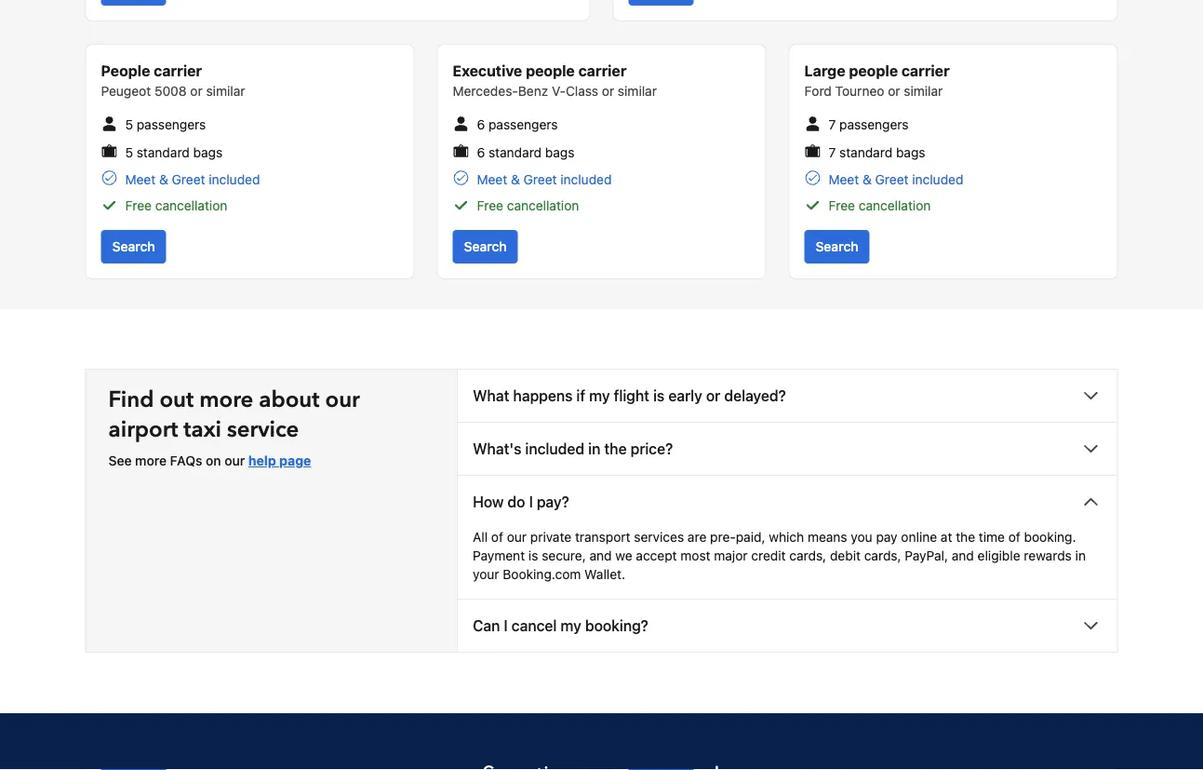 Task type: vqa. For each thing, say whether or not it's contained in the screenshot.


Task type: describe. For each thing, give the bounding box(es) containing it.
transport
[[575, 529, 631, 545]]

class
[[566, 84, 599, 99]]

find out more about our airport taxi service see more faqs on our help page
[[108, 384, 360, 468]]

carrier for executive people carrier
[[579, 62, 627, 80]]

can
[[473, 617, 500, 634]]

see
[[108, 453, 132, 468]]

passengers for executive
[[489, 117, 558, 132]]

& for people
[[159, 172, 168, 187]]

1 vertical spatial more
[[135, 453, 167, 468]]

taxi
[[184, 414, 222, 444]]

standard for large
[[840, 144, 893, 160]]

search for executive
[[464, 239, 507, 254]]

5 standard bags
[[125, 144, 223, 160]]

2 of from the left
[[1009, 529, 1021, 545]]

do
[[508, 493, 526, 511]]

search for people
[[112, 239, 155, 254]]

large
[[805, 62, 846, 80]]

v-
[[552, 84, 566, 99]]

free cancellation for people
[[125, 198, 228, 213]]

people carrier peugeot 5008 or similar
[[101, 62, 245, 99]]

6 for 6 standard bags
[[477, 144, 485, 160]]

6 standard bags
[[477, 144, 575, 160]]

i inside 'dropdown button'
[[529, 493, 533, 511]]

how do i pay? button
[[458, 476, 1118, 528]]

7 standard bags
[[829, 144, 926, 160]]

1 and from the left
[[590, 548, 612, 563]]

all of our private transport services are pre-paid, which means you pay online at the time of booking. payment is secure, and we accept most major credit cards, debit cards, paypal, and eligible rewards in your booking.com wallet.
[[473, 529, 1087, 582]]

private
[[531, 529, 572, 545]]

peugeot
[[101, 84, 151, 99]]

or inside "people carrier peugeot 5008 or similar"
[[190, 84, 203, 99]]

greet for executive
[[524, 172, 557, 187]]

booking.
[[1025, 529, 1077, 545]]

large people carrier ford tourneo or similar
[[805, 62, 950, 99]]

or inside what happens if my flight is early or delayed? dropdown button
[[707, 387, 721, 404]]

pre-
[[711, 529, 736, 545]]

airport
[[108, 414, 178, 444]]

happens
[[513, 387, 573, 404]]

executive
[[453, 62, 523, 80]]

is inside dropdown button
[[654, 387, 665, 404]]

free for executive
[[477, 198, 504, 213]]

pay?
[[537, 493, 570, 511]]

similar inside "people carrier peugeot 5008 or similar"
[[206, 84, 245, 99]]

online
[[902, 529, 938, 545]]

or inside large people carrier ford tourneo or similar
[[889, 84, 901, 99]]

credit
[[752, 548, 786, 563]]

search button for executive
[[453, 230, 518, 263]]

& for executive
[[511, 172, 520, 187]]

5 passengers
[[125, 117, 206, 132]]

7 for 7 standard bags
[[829, 144, 836, 160]]

executive people carrier mercedes-benz v-class or similar
[[453, 62, 657, 99]]

time
[[979, 529, 1006, 545]]

in inside dropdown button
[[589, 440, 601, 458]]

early
[[669, 387, 703, 404]]

greet for large
[[876, 172, 909, 187]]

2 and from the left
[[952, 548, 975, 563]]

6 for 6 passengers
[[477, 117, 485, 132]]

6 passengers
[[477, 117, 558, 132]]

how do i pay? element
[[458, 528, 1118, 599]]

ford
[[805, 84, 832, 99]]

5 for 5 passengers
[[125, 117, 133, 132]]

meet & greet included for large
[[829, 172, 964, 187]]

paypal,
[[905, 548, 949, 563]]

cancellation for large
[[859, 198, 931, 213]]

my for booking?
[[561, 617, 582, 634]]

all
[[473, 529, 488, 545]]

find
[[108, 384, 154, 415]]

is inside all of our private transport services are pre-paid, which means you pay online at the time of booking. payment is secure, and we accept most major credit cards, debit cards, paypal, and eligible rewards in your booking.com wallet.
[[529, 548, 539, 563]]

what's included in the price? button
[[458, 423, 1118, 475]]

tourneo
[[836, 84, 885, 99]]

wallet.
[[585, 566, 626, 582]]

benz
[[519, 84, 549, 99]]

page
[[280, 453, 311, 468]]

free cancellation for executive
[[477, 198, 580, 213]]

services
[[634, 529, 685, 545]]

can i cancel my booking?
[[473, 617, 649, 634]]

service
[[227, 414, 299, 444]]

included inside dropdown button
[[526, 440, 585, 458]]

0 vertical spatial our
[[325, 384, 360, 415]]

major
[[714, 548, 748, 563]]

help
[[249, 453, 276, 468]]

people for executive
[[526, 62, 575, 80]]

the inside all of our private transport services are pre-paid, which means you pay online at the time of booking. payment is secure, and we accept most major credit cards, debit cards, paypal, and eligible rewards in your booking.com wallet.
[[956, 529, 976, 545]]

our inside all of our private transport services are pre-paid, which means you pay online at the time of booking. payment is secure, and we accept most major credit cards, debit cards, paypal, and eligible rewards in your booking.com wallet.
[[507, 529, 527, 545]]

1 of from the left
[[492, 529, 504, 545]]

the inside dropdown button
[[605, 440, 627, 458]]

mercedes-
[[453, 84, 519, 99]]

are
[[688, 529, 707, 545]]

at
[[941, 529, 953, 545]]

1 cards, from the left
[[790, 548, 827, 563]]

7 passengers
[[829, 117, 909, 132]]



Task type: locate. For each thing, give the bounding box(es) containing it.
0 horizontal spatial free
[[125, 198, 152, 213]]

1 horizontal spatial bags
[[546, 144, 575, 160]]

&
[[159, 172, 168, 187], [511, 172, 520, 187], [863, 172, 872, 187]]

is left the "early"
[[654, 387, 665, 404]]

1 cancellation from the left
[[155, 198, 228, 213]]

2 horizontal spatial meet & greet included
[[829, 172, 964, 187]]

accept
[[636, 548, 677, 563]]

1 vertical spatial 5
[[125, 144, 133, 160]]

carrier up 5008 at the left top
[[154, 62, 202, 80]]

3 greet from the left
[[876, 172, 909, 187]]

3 meet & greet included from the left
[[829, 172, 964, 187]]

5 down "peugeot"
[[125, 117, 133, 132]]

included up pay?
[[526, 440, 585, 458]]

what happens if my flight is early or delayed? button
[[458, 370, 1118, 422]]

0 vertical spatial the
[[605, 440, 627, 458]]

help page link
[[249, 453, 311, 468]]

1 horizontal spatial in
[[1076, 548, 1087, 563]]

1 horizontal spatial free
[[477, 198, 504, 213]]

our up payment
[[507, 529, 527, 545]]

2 horizontal spatial cancellation
[[859, 198, 931, 213]]

or right the "early"
[[707, 387, 721, 404]]

my right if
[[590, 387, 610, 404]]

3 cancellation from the left
[[859, 198, 931, 213]]

1 horizontal spatial the
[[956, 529, 976, 545]]

i right the can
[[504, 617, 508, 634]]

in right rewards
[[1076, 548, 1087, 563]]

more
[[199, 384, 254, 415], [135, 453, 167, 468]]

free cancellation down the 5 standard bags
[[125, 198, 228, 213]]

meet & greet included down the 5 standard bags
[[125, 172, 260, 187]]

standard for people
[[137, 144, 190, 160]]

passengers up 6 standard bags
[[489, 117, 558, 132]]

0 horizontal spatial meet
[[125, 172, 156, 187]]

meet & greet included for executive
[[477, 172, 612, 187]]

in left price?
[[589, 440, 601, 458]]

0 horizontal spatial search button
[[101, 230, 166, 263]]

flight
[[614, 387, 650, 404]]

and down transport
[[590, 548, 612, 563]]

2 horizontal spatial passengers
[[840, 117, 909, 132]]

3 search button from the left
[[805, 230, 870, 263]]

similar
[[206, 84, 245, 99], [618, 84, 657, 99], [904, 84, 944, 99]]

of right the all
[[492, 529, 504, 545]]

1 search button from the left
[[101, 230, 166, 263]]

included down the 7 standard bags
[[913, 172, 964, 187]]

is up booking.com
[[529, 548, 539, 563]]

booking.com
[[503, 566, 581, 582]]

1 horizontal spatial my
[[590, 387, 610, 404]]

cancellation
[[155, 198, 228, 213], [507, 198, 580, 213], [859, 198, 931, 213]]

paid,
[[736, 529, 766, 545]]

our
[[325, 384, 360, 415], [225, 453, 245, 468], [507, 529, 527, 545]]

2 free cancellation from the left
[[477, 198, 580, 213]]

1 horizontal spatial carrier
[[579, 62, 627, 80]]

bags
[[193, 144, 223, 160], [546, 144, 575, 160], [897, 144, 926, 160]]

7 down ford
[[829, 117, 836, 132]]

included for large people carrier
[[913, 172, 964, 187]]

1 5 from the top
[[125, 117, 133, 132]]

people inside executive people carrier mercedes-benz v-class or similar
[[526, 62, 575, 80]]

in
[[589, 440, 601, 458], [1076, 548, 1087, 563]]

passengers for large
[[840, 117, 909, 132]]

5
[[125, 117, 133, 132], [125, 144, 133, 160]]

0 horizontal spatial i
[[504, 617, 508, 634]]

1 horizontal spatial meet & greet included
[[477, 172, 612, 187]]

0 vertical spatial 7
[[829, 117, 836, 132]]

meet down 6 standard bags
[[477, 172, 508, 187]]

included for executive people carrier
[[561, 172, 612, 187]]

2 meet from the left
[[477, 172, 508, 187]]

meet & greet included down 6 standard bags
[[477, 172, 612, 187]]

what's
[[473, 440, 522, 458]]

carrier inside large people carrier ford tourneo or similar
[[902, 62, 950, 80]]

carrier up "class"
[[579, 62, 627, 80]]

cancellation down 6 standard bags
[[507, 198, 580, 213]]

2 horizontal spatial similar
[[904, 84, 944, 99]]

out
[[160, 384, 194, 415]]

included for people carrier
[[209, 172, 260, 187]]

0 horizontal spatial standard
[[137, 144, 190, 160]]

passengers for people
[[137, 117, 206, 132]]

1 standard from the left
[[137, 144, 190, 160]]

search button
[[101, 230, 166, 263], [453, 230, 518, 263], [805, 230, 870, 263]]

1 horizontal spatial our
[[325, 384, 360, 415]]

similar right 5008 at the left top
[[206, 84, 245, 99]]

carrier up '7 passengers'
[[902, 62, 950, 80]]

meet & greet included
[[125, 172, 260, 187], [477, 172, 612, 187], [829, 172, 964, 187]]

booking?
[[586, 617, 649, 634]]

0 horizontal spatial similar
[[206, 84, 245, 99]]

what's included in the price?
[[473, 440, 673, 458]]

if
[[577, 387, 586, 404]]

search for large
[[816, 239, 859, 254]]

3 free cancellation from the left
[[829, 198, 931, 213]]

1 horizontal spatial more
[[199, 384, 254, 415]]

1 free from the left
[[125, 198, 152, 213]]

0 vertical spatial in
[[589, 440, 601, 458]]

1 horizontal spatial meet
[[477, 172, 508, 187]]

0 horizontal spatial is
[[529, 548, 539, 563]]

meet for large
[[829, 172, 860, 187]]

5 for 5 standard bags
[[125, 144, 133, 160]]

the right at
[[956, 529, 976, 545]]

similar inside executive people carrier mercedes-benz v-class or similar
[[618, 84, 657, 99]]

0 horizontal spatial people
[[526, 62, 575, 80]]

included down 6 standard bags
[[561, 172, 612, 187]]

3 passengers from the left
[[840, 117, 909, 132]]

3 carrier from the left
[[902, 62, 950, 80]]

0 horizontal spatial greet
[[172, 172, 205, 187]]

2 similar from the left
[[618, 84, 657, 99]]

1 horizontal spatial search button
[[453, 230, 518, 263]]

& down the 5 standard bags
[[159, 172, 168, 187]]

0 vertical spatial more
[[199, 384, 254, 415]]

meet down the 5 standard bags
[[125, 172, 156, 187]]

2 horizontal spatial search
[[816, 239, 859, 254]]

2 7 from the top
[[829, 144, 836, 160]]

2 standard from the left
[[489, 144, 542, 160]]

our right on
[[225, 453, 245, 468]]

2 carrier from the left
[[579, 62, 627, 80]]

1 search from the left
[[112, 239, 155, 254]]

0 vertical spatial my
[[590, 387, 610, 404]]

your
[[473, 566, 500, 582]]

0 vertical spatial i
[[529, 493, 533, 511]]

bags down 5 passengers
[[193, 144, 223, 160]]

0 vertical spatial 5
[[125, 117, 133, 132]]

0 horizontal spatial of
[[492, 529, 504, 545]]

2 6 from the top
[[477, 144, 485, 160]]

0 vertical spatial is
[[654, 387, 665, 404]]

free cancellation down 6 standard bags
[[477, 198, 580, 213]]

means
[[808, 529, 848, 545]]

delayed?
[[725, 387, 787, 404]]

included down the 5 standard bags
[[209, 172, 260, 187]]

greet for people
[[172, 172, 205, 187]]

which
[[769, 529, 805, 545]]

1 horizontal spatial i
[[529, 493, 533, 511]]

cards, down pay at the bottom right of the page
[[865, 548, 902, 563]]

or
[[190, 84, 203, 99], [602, 84, 615, 99], [889, 84, 901, 99], [707, 387, 721, 404]]

0 horizontal spatial and
[[590, 548, 612, 563]]

1 horizontal spatial similar
[[618, 84, 657, 99]]

and down at
[[952, 548, 975, 563]]

0 horizontal spatial cards,
[[790, 548, 827, 563]]

1 vertical spatial the
[[956, 529, 976, 545]]

payment
[[473, 548, 525, 563]]

1 horizontal spatial people
[[850, 62, 899, 80]]

people inside large people carrier ford tourneo or similar
[[850, 62, 899, 80]]

rewards
[[1025, 548, 1073, 563]]

passengers up the 7 standard bags
[[840, 117, 909, 132]]

7 down '7 passengers'
[[829, 144, 836, 160]]

i right do
[[529, 493, 533, 511]]

1 horizontal spatial &
[[511, 172, 520, 187]]

free for large
[[829, 198, 856, 213]]

in inside all of our private transport services are pre-paid, which means you pay online at the time of booking. payment is secure, and we accept most major credit cards, debit cards, paypal, and eligible rewards in your booking.com wallet.
[[1076, 548, 1087, 563]]

or inside executive people carrier mercedes-benz v-class or similar
[[602, 84, 615, 99]]

or right 5008 at the left top
[[190, 84, 203, 99]]

0 horizontal spatial &
[[159, 172, 168, 187]]

bags for people carrier
[[193, 144, 223, 160]]

cancellation for executive
[[507, 198, 580, 213]]

0 horizontal spatial the
[[605, 440, 627, 458]]

cancellation for people
[[155, 198, 228, 213]]

cancel
[[512, 617, 557, 634]]

free cancellation down the 7 standard bags
[[829, 198, 931, 213]]

carrier inside executive people carrier mercedes-benz v-class or similar
[[579, 62, 627, 80]]

1 passengers from the left
[[137, 117, 206, 132]]

meet down the 7 standard bags
[[829, 172, 860, 187]]

1 similar from the left
[[206, 84, 245, 99]]

5008
[[155, 84, 187, 99]]

similar inside large people carrier ford tourneo or similar
[[904, 84, 944, 99]]

2 search button from the left
[[453, 230, 518, 263]]

1 horizontal spatial free cancellation
[[477, 198, 580, 213]]

0 horizontal spatial passengers
[[137, 117, 206, 132]]

1 greet from the left
[[172, 172, 205, 187]]

1 horizontal spatial cancellation
[[507, 198, 580, 213]]

2 vertical spatial our
[[507, 529, 527, 545]]

free down the 7 standard bags
[[829, 198, 856, 213]]

2 passengers from the left
[[489, 117, 558, 132]]

debit
[[831, 548, 861, 563]]

2 & from the left
[[511, 172, 520, 187]]

standard down 6 passengers
[[489, 144, 542, 160]]

the left price?
[[605, 440, 627, 458]]

2 bags from the left
[[546, 144, 575, 160]]

2 horizontal spatial our
[[507, 529, 527, 545]]

carrier inside "people carrier peugeot 5008 or similar"
[[154, 62, 202, 80]]

included
[[209, 172, 260, 187], [561, 172, 612, 187], [913, 172, 964, 187], [526, 440, 585, 458]]

0 vertical spatial 6
[[477, 117, 485, 132]]

pay
[[877, 529, 898, 545]]

1 horizontal spatial greet
[[524, 172, 557, 187]]

bags down '7 passengers'
[[897, 144, 926, 160]]

1 horizontal spatial and
[[952, 548, 975, 563]]

you
[[851, 529, 873, 545]]

similar right tourneo
[[904, 84, 944, 99]]

7
[[829, 117, 836, 132], [829, 144, 836, 160]]

2 cancellation from the left
[[507, 198, 580, 213]]

standard down '7 passengers'
[[840, 144, 893, 160]]

0 horizontal spatial more
[[135, 453, 167, 468]]

meet & greet included down the 7 standard bags
[[829, 172, 964, 187]]

1 vertical spatial my
[[561, 617, 582, 634]]

2 5 from the top
[[125, 144, 133, 160]]

more right the see
[[135, 453, 167, 468]]

1 vertical spatial in
[[1076, 548, 1087, 563]]

is
[[654, 387, 665, 404], [529, 548, 539, 563]]

2 people from the left
[[850, 62, 899, 80]]

bags down 6 passengers
[[546, 144, 575, 160]]

& for large
[[863, 172, 872, 187]]

2 horizontal spatial free cancellation
[[829, 198, 931, 213]]

1 carrier from the left
[[154, 62, 202, 80]]

similar right "class"
[[618, 84, 657, 99]]

3 search from the left
[[816, 239, 859, 254]]

greet down the 7 standard bags
[[876, 172, 909, 187]]

standard for executive
[[489, 144, 542, 160]]

people
[[101, 62, 150, 80]]

how do i pay?
[[473, 493, 570, 511]]

passengers up the 5 standard bags
[[137, 117, 206, 132]]

2 horizontal spatial search button
[[805, 230, 870, 263]]

5 down 5 passengers
[[125, 144, 133, 160]]

about
[[259, 384, 320, 415]]

3 meet from the left
[[829, 172, 860, 187]]

free cancellation
[[125, 198, 228, 213], [477, 198, 580, 213], [829, 198, 931, 213]]

greet
[[172, 172, 205, 187], [524, 172, 557, 187], [876, 172, 909, 187]]

how
[[473, 493, 504, 511]]

standard down 5 passengers
[[137, 144, 190, 160]]

3 bags from the left
[[897, 144, 926, 160]]

can i cancel my booking? button
[[458, 600, 1118, 652]]

i
[[529, 493, 533, 511], [504, 617, 508, 634]]

greet down 6 standard bags
[[524, 172, 557, 187]]

search button for large
[[805, 230, 870, 263]]

1 horizontal spatial search
[[464, 239, 507, 254]]

1 horizontal spatial standard
[[489, 144, 542, 160]]

1 horizontal spatial cards,
[[865, 548, 902, 563]]

0 horizontal spatial in
[[589, 440, 601, 458]]

3 free from the left
[[829, 198, 856, 213]]

1 horizontal spatial passengers
[[489, 117, 558, 132]]

1 7 from the top
[[829, 117, 836, 132]]

cancellation down the 7 standard bags
[[859, 198, 931, 213]]

2 horizontal spatial greet
[[876, 172, 909, 187]]

meet for executive
[[477, 172, 508, 187]]

free for people
[[125, 198, 152, 213]]

or right "class"
[[602, 84, 615, 99]]

0 horizontal spatial bags
[[193, 144, 223, 160]]

0 horizontal spatial our
[[225, 453, 245, 468]]

of right time
[[1009, 529, 1021, 545]]

passengers
[[137, 117, 206, 132], [489, 117, 558, 132], [840, 117, 909, 132]]

free down the 5 standard bags
[[125, 198, 152, 213]]

0 horizontal spatial free cancellation
[[125, 198, 228, 213]]

0 horizontal spatial cancellation
[[155, 198, 228, 213]]

carrier
[[154, 62, 202, 80], [579, 62, 627, 80], [902, 62, 950, 80]]

2 horizontal spatial carrier
[[902, 62, 950, 80]]

faqs
[[170, 453, 202, 468]]

on
[[206, 453, 221, 468]]

1 bags from the left
[[193, 144, 223, 160]]

1 vertical spatial our
[[225, 453, 245, 468]]

2 search from the left
[[464, 239, 507, 254]]

we
[[616, 548, 633, 563]]

1 & from the left
[[159, 172, 168, 187]]

1 vertical spatial 7
[[829, 144, 836, 160]]

standard
[[137, 144, 190, 160], [489, 144, 542, 160], [840, 144, 893, 160]]

2 horizontal spatial &
[[863, 172, 872, 187]]

cancellation down the 5 standard bags
[[155, 198, 228, 213]]

bags for large people carrier
[[897, 144, 926, 160]]

my right cancel
[[561, 617, 582, 634]]

or right tourneo
[[889, 84, 901, 99]]

& down the 7 standard bags
[[863, 172, 872, 187]]

free down 6 standard bags
[[477, 198, 504, 213]]

1 meet from the left
[[125, 172, 156, 187]]

2 greet from the left
[[524, 172, 557, 187]]

1 horizontal spatial is
[[654, 387, 665, 404]]

cards, down means
[[790, 548, 827, 563]]

1 horizontal spatial of
[[1009, 529, 1021, 545]]

& down 6 standard bags
[[511, 172, 520, 187]]

search
[[112, 239, 155, 254], [464, 239, 507, 254], [816, 239, 859, 254]]

people up v-
[[526, 62, 575, 80]]

3 similar from the left
[[904, 84, 944, 99]]

2 horizontal spatial free
[[829, 198, 856, 213]]

more right out
[[199, 384, 254, 415]]

2 horizontal spatial standard
[[840, 144, 893, 160]]

carrier for large people carrier
[[902, 62, 950, 80]]

2 cards, from the left
[[865, 548, 902, 563]]

my for flight
[[590, 387, 610, 404]]

meet
[[125, 172, 156, 187], [477, 172, 508, 187], [829, 172, 860, 187]]

what
[[473, 387, 510, 404]]

meet for people
[[125, 172, 156, 187]]

the
[[605, 440, 627, 458], [956, 529, 976, 545]]

cards,
[[790, 548, 827, 563], [865, 548, 902, 563]]

free cancellation for large
[[829, 198, 931, 213]]

0 horizontal spatial my
[[561, 617, 582, 634]]

2 horizontal spatial bags
[[897, 144, 926, 160]]

our right about
[[325, 384, 360, 415]]

i inside dropdown button
[[504, 617, 508, 634]]

people for large
[[850, 62, 899, 80]]

people up tourneo
[[850, 62, 899, 80]]

1 people from the left
[[526, 62, 575, 80]]

price?
[[631, 440, 673, 458]]

eligible
[[978, 548, 1021, 563]]

1 meet & greet included from the left
[[125, 172, 260, 187]]

bags for executive people carrier
[[546, 144, 575, 160]]

search button for people
[[101, 230, 166, 263]]

6 down 6 passengers
[[477, 144, 485, 160]]

1 6 from the top
[[477, 117, 485, 132]]

6
[[477, 117, 485, 132], [477, 144, 485, 160]]

3 & from the left
[[863, 172, 872, 187]]

2 horizontal spatial meet
[[829, 172, 860, 187]]

greet down the 5 standard bags
[[172, 172, 205, 187]]

1 vertical spatial is
[[529, 548, 539, 563]]

most
[[681, 548, 711, 563]]

0 horizontal spatial search
[[112, 239, 155, 254]]

0 horizontal spatial carrier
[[154, 62, 202, 80]]

my
[[590, 387, 610, 404], [561, 617, 582, 634]]

what happens if my flight is early or delayed?
[[473, 387, 787, 404]]

secure,
[[542, 548, 586, 563]]

1 free cancellation from the left
[[125, 198, 228, 213]]

6 down mercedes-
[[477, 117, 485, 132]]

2 free from the left
[[477, 198, 504, 213]]

7 for 7 passengers
[[829, 117, 836, 132]]

of
[[492, 529, 504, 545], [1009, 529, 1021, 545]]

1 vertical spatial 6
[[477, 144, 485, 160]]

meet & greet included for people
[[125, 172, 260, 187]]

2 meet & greet included from the left
[[477, 172, 612, 187]]

1 vertical spatial i
[[504, 617, 508, 634]]

0 horizontal spatial meet & greet included
[[125, 172, 260, 187]]

3 standard from the left
[[840, 144, 893, 160]]



